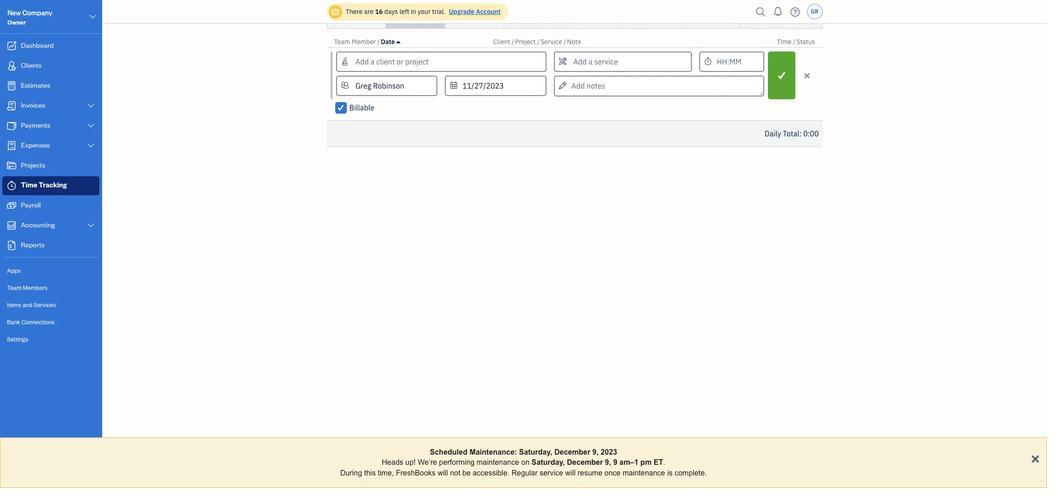 Task type: vqa. For each thing, say whether or not it's contained in the screenshot.
Save
no



Task type: locate. For each thing, give the bounding box(es) containing it.
estimate image
[[6, 81, 17, 91]]

days
[[385, 7, 398, 16]]

invoices link
[[2, 97, 99, 116]]

total right daily
[[783, 129, 800, 138]]

will right service
[[566, 470, 576, 478]]

chevron large down image
[[87, 122, 95, 130]]

Duration text field
[[700, 52, 765, 72]]

Add notes text field
[[554, 76, 765, 97]]

apps
[[7, 267, 21, 275]]

tracking
[[39, 181, 67, 190]]

and
[[22, 302, 32, 309]]

chevron large down image
[[89, 11, 97, 22], [87, 102, 95, 110], [87, 142, 95, 150], [87, 222, 95, 230]]

team up items
[[7, 284, 22, 292]]

payment image
[[6, 121, 17, 131]]

time inside main element
[[21, 181, 37, 190]]

9, left 9
[[605, 459, 612, 467]]

time link
[[777, 38, 794, 46]]

1 vertical spatial maintenance
[[623, 470, 666, 478]]

expense image
[[6, 141, 17, 151]]

team members
[[7, 284, 47, 292]]

maintenance down pm
[[623, 470, 666, 478]]

0 vertical spatial 9,
[[593, 449, 599, 457]]

apps link
[[2, 263, 99, 279]]

chevron large down image inside the expenses link
[[87, 142, 95, 150]]

× dialog
[[0, 438, 1048, 489]]

settings
[[7, 336, 28, 343]]

/ left date
[[378, 38, 380, 46]]

maintenance:
[[470, 449, 517, 457]]

: right daily
[[800, 129, 802, 138]]

— inside "tue 28 —"
[[449, 18, 454, 26]]

maintenance down maintenance:
[[477, 459, 520, 467]]

new company owner
[[7, 8, 52, 26]]

payroll link
[[2, 197, 99, 216]]

9, left 2023 in the bottom of the page
[[593, 449, 599, 457]]

notifications image
[[771, 2, 786, 21]]

0:00
[[800, 12, 815, 22], [804, 129, 819, 138]]

— inside sun 26 —
[[331, 18, 336, 26]]

client
[[494, 38, 511, 46]]

project
[[515, 38, 536, 46]]

resume
[[578, 470, 603, 478]]

0:00 up status link
[[800, 12, 815, 22]]

chevron large down image inside invoices link
[[87, 102, 95, 110]]

cancel image
[[803, 70, 812, 81]]

0 horizontal spatial will
[[438, 470, 448, 478]]

4 / from the left
[[564, 38, 567, 46]]

search image
[[754, 5, 769, 19]]

money image
[[6, 201, 17, 210]]

are
[[364, 7, 374, 16]]

5 / from the left
[[794, 38, 796, 46]]

estimates
[[21, 81, 50, 90]]

28
[[464, 8, 473, 18]]

tue
[[449, 8, 462, 18]]

mon 27 —
[[390, 8, 417, 27]]

time left status link
[[777, 38, 792, 46]]

×
[[1032, 450, 1040, 467]]

team for team members
[[7, 284, 22, 292]]

daily total : 0:00
[[765, 129, 819, 138]]

owner
[[7, 19, 26, 26]]

0 horizontal spatial maintenance
[[477, 459, 520, 467]]

1 vertical spatial :
[[800, 129, 802, 138]]

Date in MM/DD/YYYY format text field
[[445, 76, 547, 96]]

members
[[23, 284, 47, 292]]

0 horizontal spatial time
[[21, 181, 37, 190]]

will
[[438, 470, 448, 478], [566, 470, 576, 478]]

0 vertical spatial december
[[555, 449, 591, 457]]

note
[[567, 38, 582, 46]]

saturday, up on
[[519, 449, 553, 457]]

up!
[[406, 459, 416, 467]]

0 vertical spatial :
[[796, 12, 798, 22]]

new
[[7, 8, 21, 17]]

reports link
[[2, 237, 99, 256]]

0 horizontal spatial :
[[796, 12, 798, 22]]

team for team member /
[[334, 38, 350, 46]]

log time image
[[777, 71, 788, 80]]

expenses
[[21, 141, 50, 150]]

9,
[[593, 449, 599, 457], [605, 459, 612, 467]]

there are 16 days left in your trial. upgrade account
[[346, 7, 501, 16]]

1 vertical spatial team
[[7, 284, 22, 292]]

/ right client
[[512, 38, 515, 46]]

team member /
[[334, 38, 380, 46]]

chevron large down image for accounting
[[87, 222, 95, 230]]

Add a name text field
[[337, 77, 437, 95]]

saturday, up service
[[532, 459, 565, 467]]

0:00 right daily
[[804, 129, 819, 138]]

1 vertical spatial 9,
[[605, 459, 612, 467]]

/ left note
[[564, 38, 567, 46]]

status
[[797, 38, 816, 46]]

1 horizontal spatial :
[[800, 129, 802, 138]]

items and services
[[7, 302, 56, 309]]

/ left service
[[538, 38, 540, 46]]

maintenance
[[477, 459, 520, 467], [623, 470, 666, 478]]

26
[[346, 8, 355, 18]]

1 horizontal spatial time
[[777, 38, 792, 46]]

2023
[[601, 449, 618, 457]]

services
[[33, 302, 56, 309]]

3 / from the left
[[538, 38, 540, 46]]

dashboard image
[[6, 41, 17, 51]]

chart image
[[6, 221, 17, 230]]

wed
[[508, 8, 524, 18]]

time / status
[[777, 38, 816, 46]]

connections
[[22, 319, 55, 326]]

—
[[331, 18, 336, 26], [449, 18, 454, 26], [508, 18, 513, 26], [567, 18, 572, 26], [626, 18, 631, 26], [685, 18, 690, 26], [390, 19, 396, 27]]

time right timer icon
[[21, 181, 37, 190]]

: right notifications 'image'
[[796, 12, 798, 22]]

status link
[[797, 38, 816, 46]]

1 horizontal spatial team
[[334, 38, 350, 46]]

chevron large down image for expenses
[[87, 142, 95, 150]]

note link
[[567, 38, 582, 46]]

0 vertical spatial team
[[334, 38, 350, 46]]

accounting
[[21, 221, 55, 230]]

1 vertical spatial total
[[783, 129, 800, 138]]

date
[[381, 38, 395, 46]]

/
[[378, 38, 380, 46], [512, 38, 515, 46], [538, 38, 540, 46], [564, 38, 567, 46], [794, 38, 796, 46]]

0 vertical spatial time
[[777, 38, 792, 46]]

billable
[[350, 103, 375, 112]]

/ left status link
[[794, 38, 796, 46]]

scheduled
[[430, 449, 468, 457]]

tue 28 —
[[449, 8, 473, 26]]

expenses link
[[2, 137, 99, 156]]

team inside main element
[[7, 284, 22, 292]]

during
[[340, 470, 362, 478]]

team left the member
[[334, 38, 350, 46]]

timer image
[[6, 181, 17, 191]]

total up time link in the top of the page
[[779, 12, 796, 22]]

december
[[555, 449, 591, 457], [567, 459, 603, 467]]

0 horizontal spatial 9,
[[593, 449, 599, 457]]

1 vertical spatial time
[[21, 181, 37, 190]]

0 horizontal spatial team
[[7, 284, 22, 292]]

saturday,
[[519, 449, 553, 457], [532, 459, 565, 467]]

1 horizontal spatial maintenance
[[623, 470, 666, 478]]

will left not
[[438, 470, 448, 478]]

:
[[796, 12, 798, 22], [800, 129, 802, 138]]

project link
[[515, 38, 538, 46]]

upgrade account link
[[447, 7, 501, 16]]

time tracking link
[[2, 177, 99, 196]]

complete.
[[675, 470, 707, 478]]

1 horizontal spatial will
[[566, 470, 576, 478]]



Task type: describe. For each thing, give the bounding box(es) containing it.
time for time / status
[[777, 38, 792, 46]]

items
[[7, 302, 21, 309]]

× button
[[1032, 450, 1040, 467]]

crown image
[[331, 7, 340, 16]]

9
[[614, 459, 618, 467]]

1 / from the left
[[378, 38, 380, 46]]

chevron large down image for invoices
[[87, 102, 95, 110]]

is
[[668, 470, 673, 478]]

items and services link
[[2, 297, 99, 314]]

0 vertical spatial saturday,
[[519, 449, 553, 457]]

gr
[[811, 8, 819, 15]]

1 vertical spatial saturday,
[[532, 459, 565, 467]]

wed —
[[508, 8, 524, 26]]

this
[[364, 470, 376, 478]]

service
[[541, 38, 563, 46]]

your
[[418, 7, 431, 16]]

clients
[[21, 61, 42, 70]]

1 will from the left
[[438, 470, 448, 478]]

1 vertical spatial december
[[567, 459, 603, 467]]

not
[[450, 470, 461, 478]]

reports
[[21, 241, 45, 250]]

dashboard link
[[2, 37, 99, 56]]

accounting link
[[2, 217, 99, 236]]

2 / from the left
[[512, 38, 515, 46]]

mon
[[390, 8, 405, 18]]

client / project / service / note
[[494, 38, 582, 46]]

team members link
[[2, 280, 99, 296]]

time for time tracking
[[21, 181, 37, 190]]

payments
[[21, 121, 50, 130]]

Add a service text field
[[555, 53, 691, 71]]

projects
[[21, 161, 45, 170]]

projects link
[[2, 157, 99, 176]]

report image
[[6, 241, 17, 250]]

.
[[664, 459, 666, 467]]

0 vertical spatial maintenance
[[477, 459, 520, 467]]

bank
[[7, 319, 20, 326]]

settings link
[[2, 332, 99, 348]]

service
[[540, 470, 564, 478]]

16
[[375, 7, 383, 16]]

main element
[[0, 0, 125, 489]]

— inside the mon 27 —
[[390, 19, 396, 27]]

go to help image
[[788, 5, 803, 19]]

freshbooks
[[396, 470, 436, 478]]

scheduled maintenance: saturday, december 9, 2023 heads up! we're performing maintenance on saturday, december 9, 9 am–1 pm et . during this time, freshbooks will not be accessible. regular service will resume once maintenance is complete.
[[340, 449, 707, 478]]

in
[[411, 7, 416, 16]]

invoice image
[[6, 101, 17, 111]]

gr button
[[807, 4, 823, 20]]

0 vertical spatial 0:00
[[800, 12, 815, 22]]

client image
[[6, 61, 17, 71]]

payroll
[[21, 201, 41, 210]]

member
[[352, 38, 376, 46]]

et
[[654, 459, 664, 467]]

sun
[[331, 8, 344, 18]]

account
[[476, 7, 501, 16]]

sun 26 —
[[331, 8, 355, 26]]

daily
[[765, 129, 782, 138]]

pm
[[641, 459, 652, 467]]

accessible.
[[473, 470, 510, 478]]

am–1
[[620, 459, 639, 467]]

bank connections link
[[2, 315, 99, 331]]

payments link
[[2, 117, 99, 136]]

— inside wed —
[[508, 18, 513, 26]]

clients link
[[2, 57, 99, 76]]

heads
[[382, 459, 404, 467]]

once
[[605, 470, 621, 478]]

1 vertical spatial 0:00
[[804, 129, 819, 138]]

1 horizontal spatial 9,
[[605, 459, 612, 467]]

project image
[[6, 161, 17, 171]]

27
[[409, 9, 417, 18]]

bank connections
[[7, 319, 55, 326]]

be
[[463, 470, 471, 478]]

trial.
[[432, 7, 446, 16]]

check image
[[337, 103, 345, 112]]

left
[[400, 7, 410, 16]]

0 vertical spatial total
[[779, 12, 796, 22]]

time,
[[378, 470, 394, 478]]

total : 0:00
[[779, 12, 815, 22]]

2 will from the left
[[566, 470, 576, 478]]

time tracking
[[21, 181, 67, 190]]

on
[[522, 459, 530, 467]]

there
[[346, 7, 363, 16]]

performing
[[439, 459, 475, 467]]

caretup image
[[397, 38, 400, 46]]

estimates link
[[2, 77, 99, 96]]

regular
[[512, 470, 538, 478]]

service link
[[541, 38, 564, 46]]

Add a client or project text field
[[337, 53, 546, 71]]

dashboard
[[21, 41, 54, 50]]



